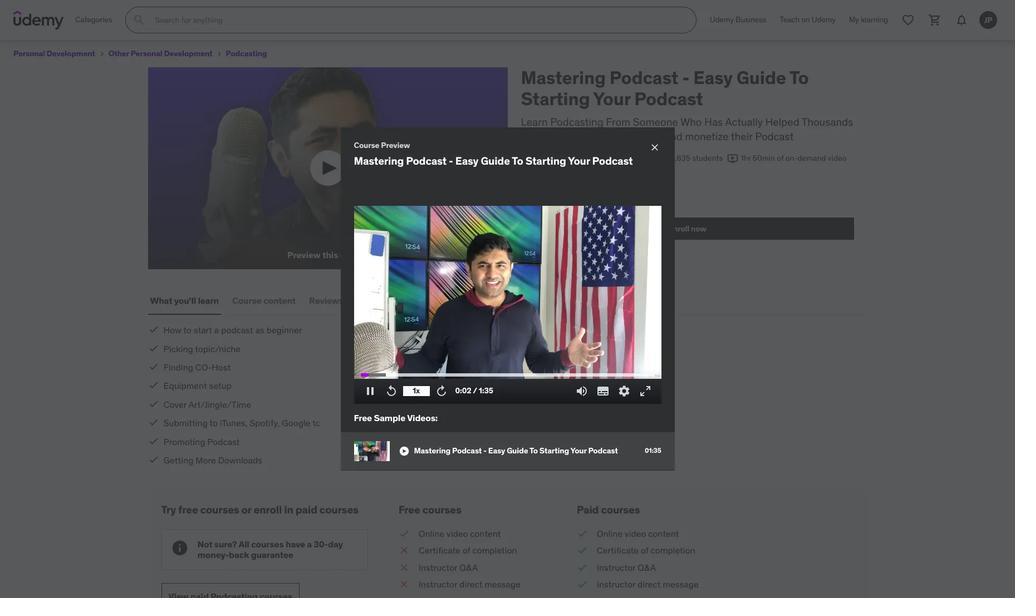 Task type: describe. For each thing, give the bounding box(es) containing it.
mastering podcast -  easy guide to starting your podcast dialog
[[341, 128, 675, 471]]

content for paid courses
[[649, 529, 679, 540]]

xsmall image
[[97, 50, 106, 58]]

other
[[109, 48, 129, 58]]

what you'll learn
[[150, 295, 219, 306]]

promoting podcast
[[163, 436, 240, 448]]

other personal development
[[109, 48, 213, 58]]

online for paid
[[597, 529, 623, 540]]

online video content for free courses
[[419, 529, 501, 540]]

video for paid courses
[[625, 529, 646, 540]]

your inside course preview mastering podcast -  easy guide to starting your podcast
[[568, 154, 590, 168]]

content inside button
[[263, 295, 296, 306]]

finding co-host
[[163, 362, 231, 373]]

money-
[[197, 550, 229, 561]]

1 personal from the left
[[13, 48, 45, 58]]

progress bar slider
[[361, 368, 655, 382]]

0 vertical spatial podcasting
[[226, 48, 267, 58]]

reviews
[[309, 295, 344, 306]]

what
[[150, 295, 172, 306]]

personal development
[[13, 48, 95, 58]]

create
[[633, 130, 662, 143]]

free for free sample videos:
[[354, 412, 372, 424]]

guide for mastering podcast -  easy guide to starting your podcast
[[507, 446, 528, 456]]

free courses
[[399, 504, 462, 517]]

tutorial
[[540, 155, 563, 163]]

personal development link
[[13, 47, 95, 61]]

certificate of completion for free courses
[[419, 546, 517, 557]]

preview this course
[[287, 250, 368, 261]]

learn
[[521, 115, 548, 128]]

preview inside course preview mastering podcast -  easy guide to starting your podcast
[[381, 141, 410, 151]]

guarantee
[[251, 550, 293, 561]]

monetize
[[685, 130, 729, 143]]

1hr
[[741, 153, 751, 163]]

finding
[[163, 362, 193, 373]]

not
[[197, 539, 212, 550]]

(94
[[626, 153, 638, 163]]

and
[[665, 130, 683, 143]]

2 horizontal spatial video
[[828, 153, 847, 163]]

content for free courses
[[470, 529, 501, 540]]

free for free courses
[[399, 504, 420, 517]]

direct for free courses
[[460, 579, 483, 591]]

or
[[242, 504, 252, 517]]

2 udemy from the left
[[812, 15, 836, 25]]

starting for mastering podcast -  easy guide to starting your podcast
[[540, 446, 569, 456]]

downloads
[[218, 455, 262, 466]]

instructors button
[[355, 288, 405, 314]]

2 personal from the left
[[131, 48, 162, 58]]

course
[[340, 250, 368, 261]]

courses inside not sure? all courses have a 30-day money-back guarantee
[[251, 539, 284, 550]]

course content
[[232, 295, 296, 306]]

has
[[705, 115, 723, 128]]

fullscreen image
[[639, 385, 652, 398]]

a inside not sure? all courses have a 30-day money-back guarantee
[[307, 539, 312, 550]]

udemy business link
[[703, 7, 773, 33]]

tc
[[313, 418, 320, 429]]

art/jingle/time
[[189, 399, 251, 410]]

getting
[[163, 455, 194, 466]]

podcasting link
[[226, 47, 267, 61]]

2,635
[[671, 153, 691, 163]]

30-
[[314, 539, 328, 550]]

2 development from the left
[[164, 48, 213, 58]]

video for free courses
[[447, 529, 468, 540]]

google
[[282, 418, 311, 429]]

submitting
[[163, 418, 208, 429]]

thousands
[[802, 115, 854, 128]]

online for free
[[419, 529, 444, 540]]

not sure? all courses have a 30-day money-back guarantee
[[197, 539, 343, 561]]

message for paid courses
[[663, 579, 699, 591]]

topic/niche
[[195, 343, 241, 355]]

udemy image
[[13, 11, 64, 30]]

q&a for paid courses
[[638, 562, 656, 574]]

who
[[681, 115, 702, 128]]

demand
[[798, 153, 826, 163]]

of
[[521, 130, 532, 143]]

worldwide
[[580, 130, 630, 143]]

mastering podcast -  easy guide to starting your podcast
[[414, 446, 618, 456]]

forward 5 seconds image
[[435, 385, 448, 398]]

now
[[691, 224, 707, 234]]

on
[[802, 15, 810, 25]]

0 horizontal spatial a
[[214, 325, 219, 336]]

easy for mastering podcast -  easy guide to starting your podcast learn podcasting from someone who has actually helped thousands of students worldwide create and monetize their podcast
[[694, 66, 733, 89]]

how to start a podcast as beginner
[[163, 325, 302, 336]]

you'll
[[174, 295, 196, 306]]

actually
[[725, 115, 763, 128]]

on-
[[786, 153, 798, 163]]

paid
[[577, 504, 599, 517]]

all
[[239, 539, 249, 550]]

1x button
[[403, 382, 430, 401]]

videos:
[[407, 412, 438, 424]]

enroll now button
[[521, 218, 854, 240]]

to for submitting
[[210, 418, 218, 429]]

(94 ratings)
[[626, 153, 666, 163]]

teach on udemy link
[[773, 7, 843, 33]]

1x
[[413, 386, 420, 396]]

rewind 5 seconds image
[[385, 385, 398, 398]]

certificate for paid
[[597, 546, 639, 557]]

other personal development link
[[109, 47, 213, 61]]

direct for paid courses
[[638, 579, 661, 591]]

1 development from the left
[[47, 48, 95, 58]]

enroll now
[[669, 224, 707, 234]]

0:02 / 1:35
[[455, 386, 493, 396]]

free
[[178, 504, 198, 517]]

4.9
[[572, 153, 583, 163]]

have
[[286, 539, 305, 550]]

subtitles image
[[596, 385, 610, 398]]

picking topic/niche
[[163, 343, 241, 355]]

promoting
[[163, 436, 205, 448]]

course for course content
[[232, 295, 262, 306]]

completion for paid courses
[[651, 546, 695, 557]]

enroll
[[254, 504, 282, 517]]

this
[[322, 250, 338, 261]]

in
[[284, 504, 293, 517]]



Task type: vqa. For each thing, say whether or not it's contained in the screenshot.
25,000+
no



Task type: locate. For each thing, give the bounding box(es) containing it.
teach
[[780, 15, 800, 25]]

to for how
[[183, 325, 192, 336]]

1 horizontal spatial a
[[307, 539, 312, 550]]

close modal image
[[649, 142, 660, 153]]

1 vertical spatial course
[[232, 295, 262, 306]]

2 completion from the left
[[651, 546, 695, 557]]

1 horizontal spatial q&a
[[638, 562, 656, 574]]

courses
[[200, 504, 239, 517], [320, 504, 359, 517], [423, 504, 462, 517], [601, 504, 640, 517], [251, 539, 284, 550]]

free for free tutorial
[[526, 155, 539, 163]]

1 horizontal spatial online
[[597, 529, 623, 540]]

0 horizontal spatial video
[[447, 529, 468, 540]]

2 vertical spatial guide
[[507, 446, 528, 456]]

easy inside mastering podcast -  easy guide to starting your podcast learn podcasting from someone who has actually helped thousands of students worldwide create and monetize their podcast
[[694, 66, 733, 89]]

0 horizontal spatial certificate
[[419, 546, 461, 557]]

1 horizontal spatial to
[[210, 418, 218, 429]]

1 message from the left
[[485, 579, 521, 591]]

instructor q&a for paid courses
[[597, 562, 656, 574]]

0 horizontal spatial instructor direct message
[[419, 579, 521, 591]]

preview
[[381, 141, 410, 151], [287, 250, 321, 261]]

paid
[[296, 504, 317, 517]]

starting for mastering podcast -  easy guide to starting your podcast learn podcasting from someone who has actually helped thousands of students worldwide create and monetize their podcast
[[521, 88, 590, 110]]

1 vertical spatial to
[[210, 418, 218, 429]]

your inside mastering podcast -  easy guide to starting your podcast learn podcasting from someone who has actually helped thousands of students worldwide create and monetize their podcast
[[593, 88, 631, 110]]

mastering for mastering podcast -  easy guide to starting your podcast
[[414, 446, 451, 456]]

0 horizontal spatial completion
[[473, 546, 517, 557]]

0 horizontal spatial personal
[[13, 48, 45, 58]]

development left xsmall image
[[164, 48, 213, 58]]

1 vertical spatial easy
[[455, 154, 479, 168]]

1 horizontal spatial instructor direct message
[[597, 579, 699, 591]]

q&a
[[460, 562, 478, 574], [638, 562, 656, 574]]

1 horizontal spatial development
[[164, 48, 213, 58]]

1 direct from the left
[[460, 579, 483, 591]]

1 completion from the left
[[473, 546, 517, 557]]

0 horizontal spatial mastering
[[354, 154, 404, 168]]

podcasting up the students
[[550, 115, 604, 128]]

course preview mastering podcast -  easy guide to starting your podcast
[[354, 141, 633, 168]]

1 vertical spatial podcasting
[[550, 115, 604, 128]]

from
[[606, 115, 631, 128]]

0 horizontal spatial to
[[512, 154, 523, 168]]

podcasting
[[226, 48, 267, 58], [550, 115, 604, 128]]

2 instructor direct message from the left
[[597, 579, 699, 591]]

instructor direct message for paid courses
[[597, 579, 699, 591]]

preview inside button
[[287, 250, 321, 261]]

udemy business
[[710, 15, 767, 25]]

0 vertical spatial guide
[[737, 66, 786, 89]]

0 vertical spatial course
[[354, 141, 380, 151]]

2,635 students
[[671, 153, 723, 163]]

1 vertical spatial -
[[449, 154, 453, 168]]

1 horizontal spatial course
[[354, 141, 380, 151]]

2 vertical spatial your
[[571, 446, 587, 456]]

mastering
[[521, 66, 606, 89], [354, 154, 404, 168], [414, 446, 451, 456]]

video down "free courses" at bottom left
[[447, 529, 468, 540]]

0 vertical spatial a
[[214, 325, 219, 336]]

podcast
[[610, 66, 679, 89], [635, 88, 703, 110], [755, 130, 794, 143], [406, 154, 447, 168], [592, 154, 633, 168], [207, 436, 240, 448], [452, 446, 482, 456], [588, 446, 618, 456]]

0 vertical spatial to
[[790, 66, 809, 89]]

course
[[354, 141, 380, 151], [232, 295, 262, 306]]

equipment
[[163, 381, 207, 392]]

to inside mastering podcast -  easy guide to starting your podcast learn podcasting from someone who has actually helped thousands of students worldwide create and monetize their podcast
[[790, 66, 809, 89]]

online down "free courses" at bottom left
[[419, 529, 444, 540]]

0 horizontal spatial preview
[[287, 250, 321, 261]]

01:35
[[645, 447, 661, 455]]

1 horizontal spatial easy
[[488, 446, 505, 456]]

development left xsmall icon
[[47, 48, 95, 58]]

2 vertical spatial easy
[[488, 446, 505, 456]]

2 q&a from the left
[[638, 562, 656, 574]]

0 horizontal spatial course
[[232, 295, 262, 306]]

settings image
[[617, 385, 631, 398]]

try
[[161, 504, 176, 517]]

picking
[[163, 343, 193, 355]]

1 horizontal spatial mastering
[[414, 446, 451, 456]]

business
[[736, 15, 767, 25]]

0 horizontal spatial easy
[[455, 154, 479, 168]]

2 direct from the left
[[638, 579, 661, 591]]

start
[[194, 325, 212, 336]]

pause image
[[363, 385, 377, 398]]

co-
[[195, 362, 212, 373]]

online down paid courses
[[597, 529, 623, 540]]

day
[[328, 539, 343, 550]]

online
[[419, 529, 444, 540], [597, 529, 623, 540]]

1 vertical spatial to
[[512, 154, 523, 168]]

free tutorial
[[526, 155, 563, 163]]

how
[[163, 325, 181, 336]]

sure?
[[214, 539, 237, 550]]

instructor q&a for free courses
[[419, 562, 478, 574]]

easy inside course preview mastering podcast -  easy guide to starting your podcast
[[455, 154, 479, 168]]

2 vertical spatial -
[[484, 446, 487, 456]]

0 vertical spatial your
[[593, 88, 631, 110]]

message
[[485, 579, 521, 591], [663, 579, 699, 591]]

1 horizontal spatial completion
[[651, 546, 695, 557]]

guide inside mastering podcast -  easy guide to starting your podcast learn podcasting from someone who has actually helped thousands of students worldwide create and monetize their podcast
[[737, 66, 786, 89]]

1 horizontal spatial preview
[[381, 141, 410, 151]]

to inside course preview mastering podcast -  easy guide to starting your podcast
[[512, 154, 523, 168]]

0 vertical spatial easy
[[694, 66, 733, 89]]

- for mastering podcast -  easy guide to starting your podcast
[[484, 446, 487, 456]]

- inside mastering podcast -  easy guide to starting your podcast learn podcasting from someone who has actually helped thousands of students worldwide create and monetize their podcast
[[682, 66, 690, 89]]

certificate of completion down paid courses
[[597, 546, 695, 557]]

certificate down "free courses" at bottom left
[[419, 546, 461, 557]]

1 horizontal spatial -
[[484, 446, 487, 456]]

of for paid courses
[[641, 546, 649, 557]]

ratings)
[[640, 153, 666, 163]]

1 horizontal spatial of
[[641, 546, 649, 557]]

certificate down paid courses
[[597, 546, 639, 557]]

0 horizontal spatial podcasting
[[226, 48, 267, 58]]

2 horizontal spatial to
[[790, 66, 809, 89]]

video
[[828, 153, 847, 163], [447, 529, 468, 540], [625, 529, 646, 540]]

setup
[[209, 381, 232, 392]]

helped
[[766, 115, 800, 128]]

1 horizontal spatial to
[[530, 446, 538, 456]]

1 vertical spatial starting
[[526, 154, 566, 168]]

podcasting right xsmall image
[[226, 48, 267, 58]]

certificate for free
[[419, 546, 461, 557]]

itunes,
[[220, 418, 247, 429]]

0 horizontal spatial to
[[183, 325, 192, 336]]

beginner
[[267, 325, 302, 336]]

2 horizontal spatial mastering
[[521, 66, 606, 89]]

1 horizontal spatial content
[[470, 529, 501, 540]]

more
[[196, 455, 216, 466]]

a left 30-
[[307, 539, 312, 550]]

students
[[692, 153, 723, 163]]

online video content down paid courses
[[597, 529, 679, 540]]

2 online video content from the left
[[597, 529, 679, 540]]

starting inside mastering podcast -  easy guide to starting your podcast learn podcasting from someone who has actually helped thousands of students worldwide create and monetize their podcast
[[521, 88, 590, 110]]

podcasting inside mastering podcast -  easy guide to starting your podcast learn podcasting from someone who has actually helped thousands of students worldwide create and monetize their podcast
[[550, 115, 604, 128]]

2 instructor q&a from the left
[[597, 562, 656, 574]]

1 horizontal spatial personal
[[131, 48, 162, 58]]

instructors
[[357, 295, 403, 306]]

1 horizontal spatial online video content
[[597, 529, 679, 540]]

spotify,
[[250, 418, 280, 429]]

back
[[229, 550, 249, 561]]

1 vertical spatial guide
[[481, 154, 510, 168]]

/
[[473, 386, 477, 396]]

0 horizontal spatial certificate of completion
[[419, 546, 517, 557]]

1 q&a from the left
[[460, 562, 478, 574]]

your
[[593, 88, 631, 110], [568, 154, 590, 168], [571, 446, 587, 456]]

2 horizontal spatial of
[[777, 153, 784, 163]]

mute image
[[575, 385, 588, 398]]

1 vertical spatial preview
[[287, 250, 321, 261]]

content
[[263, 295, 296, 306], [470, 529, 501, 540], [649, 529, 679, 540]]

starting inside course preview mastering podcast -  easy guide to starting your podcast
[[526, 154, 566, 168]]

xsmall image
[[215, 50, 224, 58]]

small image
[[728, 153, 739, 164], [148, 324, 159, 335], [148, 343, 159, 354], [148, 361, 159, 373], [148, 380, 159, 391], [577, 528, 588, 541], [399, 545, 410, 557], [399, 562, 410, 574], [577, 562, 588, 574], [577, 579, 588, 591]]

2 horizontal spatial content
[[649, 529, 679, 540]]

2 horizontal spatial easy
[[694, 66, 733, 89]]

personal right 'other'
[[131, 48, 162, 58]]

1 horizontal spatial udemy
[[812, 15, 836, 25]]

0 horizontal spatial online video content
[[419, 529, 501, 540]]

direct
[[460, 579, 483, 591], [638, 579, 661, 591]]

your for mastering podcast -  easy guide to starting your podcast
[[571, 446, 587, 456]]

0 horizontal spatial direct
[[460, 579, 483, 591]]

students
[[535, 130, 578, 143]]

0 horizontal spatial message
[[485, 579, 521, 591]]

2 vertical spatial mastering
[[414, 446, 451, 456]]

1 online video content from the left
[[419, 529, 501, 540]]

easy
[[694, 66, 733, 89], [455, 154, 479, 168], [488, 446, 505, 456]]

what you'll learn button
[[148, 288, 221, 314]]

equipment setup
[[163, 381, 232, 392]]

enroll
[[669, 224, 690, 234]]

course for course preview mastering podcast -  easy guide to starting your podcast
[[354, 141, 380, 151]]

q&a for free courses
[[460, 562, 478, 574]]

mastering inside mastering podcast -  easy guide to starting your podcast learn podcasting from someone who has actually helped thousands of students worldwide create and monetize their podcast
[[521, 66, 606, 89]]

0 horizontal spatial content
[[263, 295, 296, 306]]

udemy left the business
[[710, 15, 734, 25]]

online video content down "free courses" at bottom left
[[419, 529, 501, 540]]

mastering for mastering podcast -  easy guide to starting your podcast learn podcasting from someone who has actually helped thousands of students worldwide create and monetize their podcast
[[521, 66, 606, 89]]

1 horizontal spatial instructor q&a
[[597, 562, 656, 574]]

to for mastering podcast -  easy guide to starting your podcast
[[530, 446, 538, 456]]

0 horizontal spatial q&a
[[460, 562, 478, 574]]

preview this course button
[[148, 67, 508, 270]]

0 vertical spatial preview
[[381, 141, 410, 151]]

reviews button
[[307, 288, 346, 314]]

0 vertical spatial starting
[[521, 88, 590, 110]]

to
[[183, 325, 192, 336], [210, 418, 218, 429]]

1 vertical spatial a
[[307, 539, 312, 550]]

1 horizontal spatial certificate of completion
[[597, 546, 695, 557]]

cover
[[163, 399, 187, 410]]

0 vertical spatial mastering
[[521, 66, 606, 89]]

of for free courses
[[463, 546, 470, 557]]

course inside button
[[232, 295, 262, 306]]

1 udemy from the left
[[710, 15, 734, 25]]

1 vertical spatial mastering
[[354, 154, 404, 168]]

teach on udemy
[[780, 15, 836, 25]]

to down art/jingle/time in the left of the page
[[210, 418, 218, 429]]

0 horizontal spatial -
[[449, 154, 453, 168]]

2 online from the left
[[597, 529, 623, 540]]

1 horizontal spatial direct
[[638, 579, 661, 591]]

1 horizontal spatial certificate
[[597, 546, 639, 557]]

message for free courses
[[485, 579, 521, 591]]

0 horizontal spatial instructor q&a
[[419, 562, 478, 574]]

instructor direct message for free courses
[[419, 579, 521, 591]]

free sample videos:
[[354, 412, 438, 424]]

1 instructor q&a from the left
[[419, 562, 478, 574]]

2 vertical spatial starting
[[540, 446, 569, 456]]

video right demand
[[828, 153, 847, 163]]

udemy
[[710, 15, 734, 25], [812, 15, 836, 25]]

1 certificate from the left
[[419, 546, 461, 557]]

1 horizontal spatial podcasting
[[550, 115, 604, 128]]

1 horizontal spatial video
[[625, 529, 646, 540]]

2 certificate of completion from the left
[[597, 546, 695, 557]]

2 certificate from the left
[[597, 546, 639, 557]]

sample
[[374, 412, 406, 424]]

paid courses
[[577, 504, 640, 517]]

- inside course preview mastering podcast -  easy guide to starting your podcast
[[449, 154, 453, 168]]

online video content for paid courses
[[597, 529, 679, 540]]

instructor direct message
[[419, 579, 521, 591], [597, 579, 699, 591]]

your for mastering podcast -  easy guide to starting your podcast learn podcasting from someone who has actually helped thousands of students worldwide create and monetize their podcast
[[593, 88, 631, 110]]

0 horizontal spatial online
[[419, 529, 444, 540]]

mastering inside course preview mastering podcast -  easy guide to starting your podcast
[[354, 154, 404, 168]]

of
[[777, 153, 784, 163], [463, 546, 470, 557], [641, 546, 649, 557]]

1 certificate of completion from the left
[[419, 546, 517, 557]]

1 horizontal spatial message
[[663, 579, 699, 591]]

easy for mastering podcast -  easy guide to starting your podcast
[[488, 446, 505, 456]]

try free courses or enroll in paid courses
[[161, 504, 359, 517]]

submitting to itunes, spotify, google tc
[[163, 418, 320, 429]]

free for free
[[521, 201, 543, 215]]

submit search image
[[133, 13, 146, 27]]

course inside course preview mastering podcast -  easy guide to starting your podcast
[[354, 141, 380, 151]]

their
[[731, 130, 753, 143]]

certificate
[[419, 546, 461, 557], [597, 546, 639, 557]]

1 vertical spatial your
[[568, 154, 590, 168]]

0 vertical spatial to
[[183, 325, 192, 336]]

mastering podcast -  easy guide to starting your podcast learn podcasting from someone who has actually helped thousands of students worldwide create and monetize their podcast
[[521, 66, 854, 143]]

guide for mastering podcast -  easy guide to starting your podcast learn podcasting from someone who has actually helped thousands of students worldwide create and monetize their podcast
[[737, 66, 786, 89]]

50min
[[753, 153, 775, 163]]

2 horizontal spatial -
[[682, 66, 690, 89]]

0:02
[[455, 386, 471, 396]]

completion for free courses
[[473, 546, 517, 557]]

0 horizontal spatial udemy
[[710, 15, 734, 25]]

1:35
[[479, 386, 493, 396]]

certificate of completion for paid courses
[[597, 546, 695, 557]]

cover art/jingle/time
[[163, 399, 251, 410]]

0 horizontal spatial development
[[47, 48, 95, 58]]

0 horizontal spatial of
[[463, 546, 470, 557]]

free inside mastering podcast -  easy guide to starting your podcast dialog
[[354, 412, 372, 424]]

someone
[[633, 115, 678, 128]]

a right start
[[214, 325, 219, 336]]

as
[[255, 325, 265, 336]]

2 message from the left
[[663, 579, 699, 591]]

0 vertical spatial -
[[682, 66, 690, 89]]

certificate of completion down "free courses" at bottom left
[[419, 546, 517, 557]]

2 vertical spatial to
[[530, 446, 538, 456]]

to right how
[[183, 325, 192, 336]]

small image
[[148, 399, 159, 410], [148, 417, 159, 428], [148, 436, 159, 447], [399, 446, 410, 457], [148, 454, 159, 466], [399, 528, 410, 541], [577, 545, 588, 557], [399, 579, 410, 591]]

guide inside course preview mastering podcast -  easy guide to starting your podcast
[[481, 154, 510, 168]]

personal down udemy image
[[13, 48, 45, 58]]

podcast
[[221, 325, 253, 336]]

1 online from the left
[[419, 529, 444, 540]]

udemy right on
[[812, 15, 836, 25]]

to for mastering podcast -  easy guide to starting your podcast learn podcasting from someone who has actually helped thousands of students worldwide create and monetize their podcast
[[790, 66, 809, 89]]

1 instructor direct message from the left
[[419, 579, 521, 591]]

video down paid courses
[[625, 529, 646, 540]]

- for mastering podcast -  easy guide to starting your podcast learn podcasting from someone who has actually helped thousands of students worldwide create and monetize their podcast
[[682, 66, 690, 89]]



